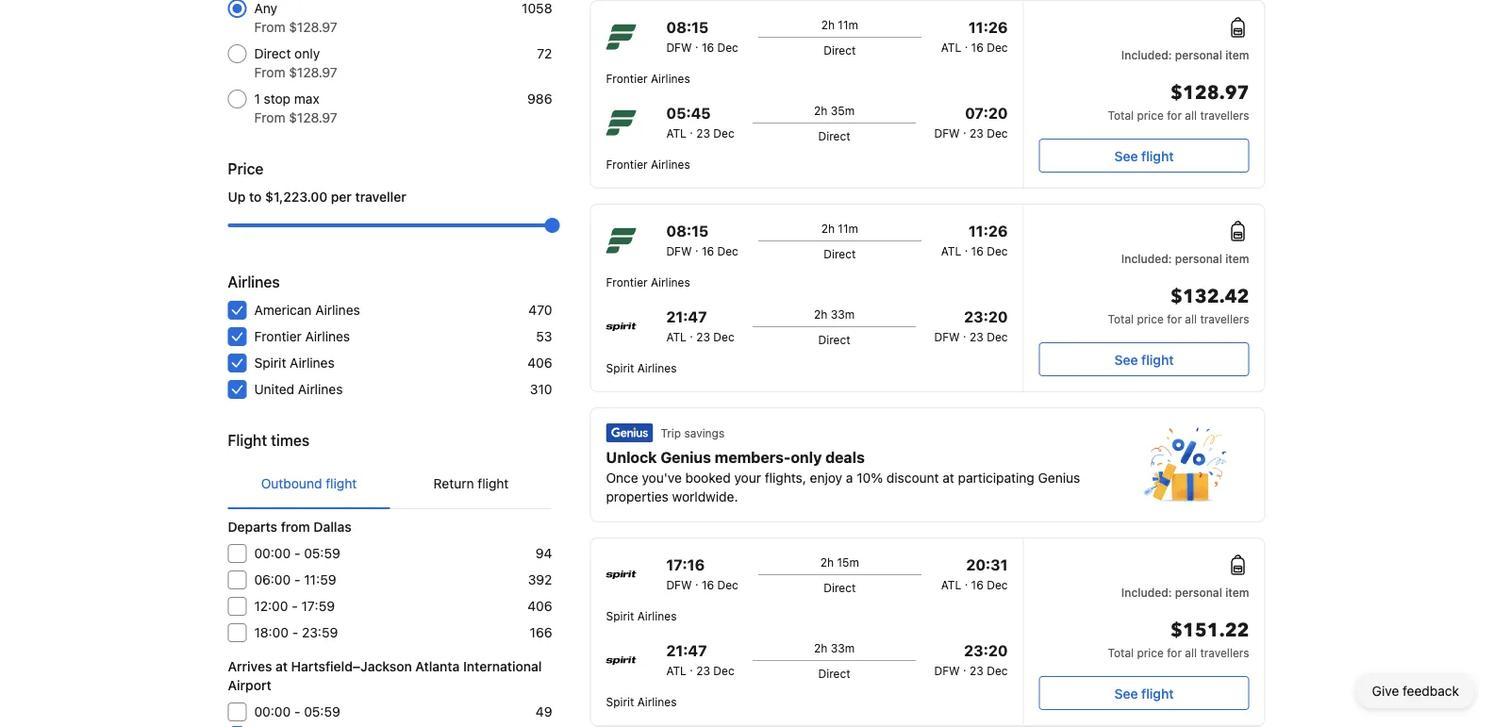 Task type: describe. For each thing, give the bounding box(es) containing it.
all for $151.22
[[1185, 646, 1197, 659]]

$128.97 total price for all travellers
[[1108, 80, 1249, 122]]

33m for $151.22
[[831, 641, 855, 655]]

00:00 - 05:59 for at
[[254, 704, 340, 720]]

17:16 dfw . 16 dec
[[666, 556, 738, 591]]

give
[[1372, 683, 1399, 699]]

$132.42
[[1171, 284, 1249, 310]]

included: personal item for $128.97
[[1121, 48, 1249, 61]]

price for $128.97
[[1137, 108, 1164, 122]]

to
[[249, 189, 262, 205]]

2h 11m for $128.97
[[821, 18, 858, 31]]

booked
[[685, 470, 731, 486]]

- for 166
[[292, 625, 298, 641]]

see flight for $132.42
[[1115, 352, 1174, 367]]

properties
[[606, 489, 669, 505]]

per
[[331, 189, 352, 205]]

$128.97 inside the $128.97 total price for all travellers
[[1171, 80, 1249, 106]]

0 horizontal spatial genius
[[661, 449, 711, 466]]

up
[[228, 189, 246, 205]]

direct only from $128.97
[[254, 46, 337, 80]]

49
[[536, 704, 552, 720]]

atl inside 05:45 atl . 23 dec
[[666, 126, 687, 140]]

see for $132.42
[[1115, 352, 1138, 367]]

outbound flight button
[[228, 459, 390, 508]]

your
[[734, 470, 761, 486]]

flight for $128.97
[[1142, 148, 1174, 164]]

72
[[537, 46, 552, 61]]

23:20 dfw . 23 dec for $151.22
[[934, 642, 1008, 677]]

from
[[281, 519, 310, 535]]

unlock genius members-only deals once you've booked your flights, enjoy a 10% discount at participating genius properties worldwide.
[[606, 449, 1080, 505]]

05:45
[[666, 104, 711, 122]]

166
[[530, 625, 552, 641]]

2h 33m for $151.22
[[814, 641, 855, 655]]

hartsfield–jackson
[[291, 659, 412, 674]]

item for $132.42
[[1226, 252, 1249, 265]]

max
[[294, 91, 319, 107]]

atlanta
[[415, 659, 460, 674]]

12:00 - 17:59
[[254, 599, 335, 614]]

participating
[[958, 470, 1035, 486]]

see flight button for $151.22
[[1039, 676, 1249, 710]]

return flight
[[434, 476, 509, 491]]

included: personal item for $132.42
[[1121, 252, 1249, 265]]

94
[[536, 546, 552, 561]]

21:47 for $151.22
[[666, 642, 707, 660]]

outbound
[[261, 476, 322, 491]]

see for $151.22
[[1115, 686, 1138, 701]]

flight for $132.42
[[1142, 352, 1174, 367]]

1058
[[522, 0, 552, 16]]

20:31 atl . 16 dec
[[941, 556, 1008, 591]]

item for $151.22
[[1226, 586, 1249, 599]]

470
[[529, 302, 552, 318]]

price for $132.42
[[1137, 312, 1164, 325]]

$151.22
[[1171, 618, 1249, 644]]

price for $151.22
[[1137, 646, 1164, 659]]

trip
[[661, 426, 681, 440]]

16 inside 17:16 dfw . 16 dec
[[702, 578, 714, 591]]

20:31
[[966, 556, 1008, 574]]

11:26 for $132.42
[[969, 222, 1008, 240]]

international
[[463, 659, 542, 674]]

2h 15m
[[820, 556, 859, 569]]

21:47 atl . 23 dec for $151.22
[[666, 642, 735, 677]]

flight
[[228, 432, 267, 450]]

price
[[228, 160, 264, 178]]

included: personal item for $151.22
[[1121, 586, 1249, 599]]

direct inside direct only from $128.97
[[254, 46, 291, 61]]

discount
[[887, 470, 939, 486]]

08:15 dfw . 16 dec for $132.42
[[666, 222, 738, 258]]

item for $128.97
[[1226, 48, 1249, 61]]

for for $132.42
[[1167, 312, 1182, 325]]

. inside 20:31 atl . 16 dec
[[965, 574, 968, 588]]

a
[[846, 470, 853, 486]]

from inside the any from $128.97
[[254, 19, 285, 35]]

only inside unlock genius members-only deals once you've booked your flights, enjoy a 10% discount at participating genius properties worldwide.
[[791, 449, 822, 466]]

arrives at hartsfield–jackson atlanta international airport
[[228, 659, 542, 693]]

travellers for $151.22
[[1200, 646, 1249, 659]]

08:15 for $132.42
[[666, 222, 709, 240]]

airport
[[228, 678, 272, 693]]

stop
[[264, 91, 291, 107]]

06:00
[[254, 572, 291, 588]]

392
[[528, 572, 552, 588]]

00:00 for departs
[[254, 546, 291, 561]]

members-
[[715, 449, 791, 466]]

once
[[606, 470, 638, 486]]

dallas
[[314, 519, 352, 535]]

for for $128.97
[[1167, 108, 1182, 122]]

406 for spirit airlines
[[528, 355, 552, 371]]

08:15 dfw . 16 dec for $128.97
[[666, 18, 738, 54]]

return flight button
[[390, 459, 552, 508]]

2h 35m
[[814, 104, 855, 117]]

total for $128.97
[[1108, 108, 1134, 122]]

enjoy
[[810, 470, 843, 486]]

05:59 for dallas
[[304, 546, 340, 561]]

23:20 dfw . 23 dec for $132.42
[[934, 308, 1008, 343]]

11:59
[[304, 572, 336, 588]]

up to $1,223.00 per traveller
[[228, 189, 406, 205]]

$128.97 inside the any from $128.97
[[289, 19, 337, 35]]

- for 49
[[294, 704, 300, 720]]

give feedback button
[[1357, 674, 1474, 708]]

see flight button for $128.97
[[1039, 139, 1249, 173]]

11:26 for $128.97
[[969, 18, 1008, 36]]

included: for $151.22
[[1121, 586, 1172, 599]]

05:45 atl . 23 dec
[[666, 104, 735, 140]]

outbound flight
[[261, 476, 357, 491]]

07:20
[[965, 104, 1008, 122]]

american
[[254, 302, 312, 318]]

11m for $128.97
[[838, 18, 858, 31]]

dec inside the 07:20 dfw . 23 dec
[[987, 126, 1008, 140]]

deals
[[826, 449, 865, 466]]

dec inside 17:16 dfw . 16 dec
[[717, 578, 738, 591]]

all for $132.42
[[1185, 312, 1197, 325]]



Task type: vqa. For each thing, say whether or not it's contained in the screenshot.


Task type: locate. For each thing, give the bounding box(es) containing it.
0 vertical spatial 2h 11m
[[821, 18, 858, 31]]

all inside $151.22 total price for all travellers
[[1185, 646, 1197, 659]]

dfw inside the 07:20 dfw . 23 dec
[[934, 126, 960, 140]]

1 included: from the top
[[1121, 48, 1172, 61]]

06:00 - 11:59
[[254, 572, 336, 588]]

2 00:00 from the top
[[254, 704, 291, 720]]

dec inside 20:31 atl . 16 dec
[[987, 578, 1008, 591]]

1 23:20 dfw . 23 dec from the top
[[934, 308, 1008, 343]]

0 vertical spatial genius
[[661, 449, 711, 466]]

1 included: personal item from the top
[[1121, 48, 1249, 61]]

included: personal item
[[1121, 48, 1249, 61], [1121, 252, 1249, 265], [1121, 586, 1249, 599]]

from up the stop
[[254, 65, 285, 80]]

2 11:26 from the top
[[969, 222, 1008, 240]]

1 vertical spatial 406
[[528, 599, 552, 614]]

$132.42 total price for all travellers
[[1108, 284, 1249, 325]]

1 11:26 from the top
[[969, 18, 1008, 36]]

3 item from the top
[[1226, 586, 1249, 599]]

2 23:20 from the top
[[964, 642, 1008, 660]]

1 05:59 from the top
[[304, 546, 340, 561]]

2 travellers from the top
[[1200, 312, 1249, 325]]

included: up $151.22 total price for all travellers
[[1121, 586, 1172, 599]]

2 see flight from the top
[[1115, 352, 1174, 367]]

1 406 from the top
[[528, 355, 552, 371]]

all inside the $128.97 total price for all travellers
[[1185, 108, 1197, 122]]

item
[[1226, 48, 1249, 61], [1226, 252, 1249, 265], [1226, 586, 1249, 599]]

personal up $132.42 in the top right of the page
[[1175, 252, 1222, 265]]

see down $151.22 total price for all travellers
[[1115, 686, 1138, 701]]

- left the 11:59
[[294, 572, 300, 588]]

0 vertical spatial personal
[[1175, 48, 1222, 61]]

2 personal from the top
[[1175, 252, 1222, 265]]

see for $128.97
[[1115, 148, 1138, 164]]

2 vertical spatial included: personal item
[[1121, 586, 1249, 599]]

personal for $128.97
[[1175, 48, 1222, 61]]

0 vertical spatial 11:26
[[969, 18, 1008, 36]]

from inside direct only from $128.97
[[254, 65, 285, 80]]

trip savings
[[661, 426, 725, 440]]

at inside arrives at hartsfield–jackson atlanta international airport
[[276, 659, 288, 674]]

feedback
[[1403, 683, 1459, 699]]

unlock
[[606, 449, 657, 466]]

dfw inside 17:16 dfw . 16 dec
[[666, 578, 692, 591]]

genius image
[[606, 424, 653, 442], [606, 424, 653, 442], [1144, 427, 1227, 503]]

1 11:26 atl . 16 dec from the top
[[941, 18, 1008, 54]]

2 05:59 from the top
[[304, 704, 340, 720]]

1 vertical spatial price
[[1137, 312, 1164, 325]]

0 vertical spatial item
[[1226, 48, 1249, 61]]

2 included: personal item from the top
[[1121, 252, 1249, 265]]

for
[[1167, 108, 1182, 122], [1167, 312, 1182, 325], [1167, 646, 1182, 659]]

0 vertical spatial travellers
[[1200, 108, 1249, 122]]

1 item from the top
[[1226, 48, 1249, 61]]

00:00 - 05:59 for from
[[254, 546, 340, 561]]

worldwide.
[[672, 489, 738, 505]]

0 horizontal spatial only
[[295, 46, 320, 61]]

08:15
[[666, 18, 709, 36], [666, 222, 709, 240]]

21:47 atl . 23 dec for $132.42
[[666, 308, 735, 343]]

- left the 17:59
[[292, 599, 298, 614]]

travellers inside $132.42 total price for all travellers
[[1200, 312, 1249, 325]]

1 vertical spatial 05:59
[[304, 704, 340, 720]]

. inside 17:16 dfw . 16 dec
[[695, 574, 699, 588]]

total for $132.42
[[1108, 312, 1134, 325]]

included: for $128.97
[[1121, 48, 1172, 61]]

1 vertical spatial 21:47
[[666, 642, 707, 660]]

0 vertical spatial from
[[254, 19, 285, 35]]

included: personal item up the $128.97 total price for all travellers
[[1121, 48, 1249, 61]]

1 vertical spatial genius
[[1038, 470, 1080, 486]]

21:47 for $132.42
[[666, 308, 707, 326]]

1 vertical spatial only
[[791, 449, 822, 466]]

travellers for $132.42
[[1200, 312, 1249, 325]]

1
[[254, 91, 260, 107]]

personal for $132.42
[[1175, 252, 1222, 265]]

2 21:47 from the top
[[666, 642, 707, 660]]

1 vertical spatial see
[[1115, 352, 1138, 367]]

1 vertical spatial 33m
[[831, 641, 855, 655]]

price inside the $128.97 total price for all travellers
[[1137, 108, 1164, 122]]

spirit
[[254, 355, 286, 371], [606, 361, 634, 375], [606, 609, 634, 623], [606, 695, 634, 708]]

1 21:47 atl . 23 dec from the top
[[666, 308, 735, 343]]

genius down 'trip savings'
[[661, 449, 711, 466]]

see flight button down $151.22 total price for all travellers
[[1039, 676, 1249, 710]]

$151.22 total price for all travellers
[[1108, 618, 1249, 659]]

for inside the $128.97 total price for all travellers
[[1167, 108, 1182, 122]]

1 21:47 from the top
[[666, 308, 707, 326]]

for inside $132.42 total price for all travellers
[[1167, 312, 1182, 325]]

0 vertical spatial 33m
[[831, 308, 855, 321]]

0 vertical spatial total
[[1108, 108, 1134, 122]]

$1,223.00
[[265, 189, 327, 205]]

1 00:00 from the top
[[254, 546, 291, 561]]

23 inside the 07:20 dfw . 23 dec
[[970, 126, 984, 140]]

0 vertical spatial see
[[1115, 148, 1138, 164]]

price inside $151.22 total price for all travellers
[[1137, 646, 1164, 659]]

only down the any from $128.97
[[295, 46, 320, 61]]

0 vertical spatial 23:20 dfw . 23 dec
[[934, 308, 1008, 343]]

0 vertical spatial 23:20
[[964, 308, 1008, 326]]

2 vertical spatial see
[[1115, 686, 1138, 701]]

406 up 310
[[528, 355, 552, 371]]

1 vertical spatial 23:20 dfw . 23 dec
[[934, 642, 1008, 677]]

2h 33m
[[814, 308, 855, 321], [814, 641, 855, 655]]

2 33m from the top
[[831, 641, 855, 655]]

see flight
[[1115, 148, 1174, 164], [1115, 352, 1174, 367], [1115, 686, 1174, 701]]

dec inside 05:45 atl . 23 dec
[[714, 126, 735, 140]]

1 for from the top
[[1167, 108, 1182, 122]]

17:59
[[301, 599, 335, 614]]

flight down $151.22 total price for all travellers
[[1142, 686, 1174, 701]]

departs
[[228, 519, 277, 535]]

frontier airlines
[[606, 72, 690, 85], [606, 158, 690, 171], [606, 275, 690, 289], [254, 329, 350, 344]]

33m for $132.42
[[831, 308, 855, 321]]

23:20 for $132.42
[[964, 308, 1008, 326]]

0 vertical spatial 00:00 - 05:59
[[254, 546, 340, 561]]

2 for from the top
[[1167, 312, 1182, 325]]

- for 94
[[294, 546, 300, 561]]

2 vertical spatial included:
[[1121, 586, 1172, 599]]

05:59 down hartsfield–jackson
[[304, 704, 340, 720]]

1 vertical spatial personal
[[1175, 252, 1222, 265]]

times
[[271, 432, 310, 450]]

flight up dallas at left
[[326, 476, 357, 491]]

personal
[[1175, 48, 1222, 61], [1175, 252, 1222, 265], [1175, 586, 1222, 599]]

1 personal from the top
[[1175, 48, 1222, 61]]

$128.97
[[289, 19, 337, 35], [289, 65, 337, 80], [1171, 80, 1249, 106], [289, 110, 337, 125]]

at
[[943, 470, 955, 486], [276, 659, 288, 674]]

2 vertical spatial for
[[1167, 646, 1182, 659]]

any from $128.97
[[254, 0, 337, 35]]

united airlines
[[254, 382, 343, 397]]

see down the $128.97 total price for all travellers
[[1115, 148, 1138, 164]]

flight down the $128.97 total price for all travellers
[[1142, 148, 1174, 164]]

1 08:15 dfw . 16 dec from the top
[[666, 18, 738, 54]]

direct
[[824, 43, 856, 57], [254, 46, 291, 61], [818, 129, 851, 142], [824, 247, 856, 260], [818, 333, 851, 346], [824, 581, 856, 594], [818, 667, 851, 680]]

flights,
[[765, 470, 806, 486]]

0 horizontal spatial at
[[276, 659, 288, 674]]

00:00
[[254, 546, 291, 561], [254, 704, 291, 720]]

flight
[[1142, 148, 1174, 164], [1142, 352, 1174, 367], [326, 476, 357, 491], [478, 476, 509, 491], [1142, 686, 1174, 701]]

1 vertical spatial from
[[254, 65, 285, 80]]

2 00:00 - 05:59 from the top
[[254, 704, 340, 720]]

for for $151.22
[[1167, 646, 1182, 659]]

total inside the $128.97 total price for all travellers
[[1108, 108, 1134, 122]]

3 from from the top
[[254, 110, 285, 125]]

item up the $128.97 total price for all travellers
[[1226, 48, 1249, 61]]

return
[[434, 476, 474, 491]]

1 vertical spatial item
[[1226, 252, 1249, 265]]

all for $128.97
[[1185, 108, 1197, 122]]

total inside $151.22 total price for all travellers
[[1108, 646, 1134, 659]]

05:59 for hartsfield–jackson
[[304, 704, 340, 720]]

0 vertical spatial included:
[[1121, 48, 1172, 61]]

- for 406
[[292, 599, 298, 614]]

1 vertical spatial 11m
[[838, 222, 858, 235]]

at right arrives
[[276, 659, 288, 674]]

0 vertical spatial 21:47
[[666, 308, 707, 326]]

0 vertical spatial at
[[943, 470, 955, 486]]

2 2h 11m from the top
[[821, 222, 858, 235]]

1 vertical spatial 11:26
[[969, 222, 1008, 240]]

2 vertical spatial item
[[1226, 586, 1249, 599]]

3 total from the top
[[1108, 646, 1134, 659]]

travellers inside $151.22 total price for all travellers
[[1200, 646, 1249, 659]]

2h
[[821, 18, 835, 31], [814, 104, 828, 117], [821, 222, 835, 235], [814, 308, 828, 321], [820, 556, 834, 569], [814, 641, 828, 655]]

- down hartsfield–jackson
[[294, 704, 300, 720]]

atl
[[941, 41, 962, 54], [666, 126, 687, 140], [941, 244, 962, 258], [666, 330, 687, 343], [941, 578, 962, 591], [666, 664, 687, 677]]

1 vertical spatial 08:15 dfw . 16 dec
[[666, 222, 738, 258]]

11:26 atl . 16 dec for $128.97
[[941, 18, 1008, 54]]

from inside '1 stop max from $128.97'
[[254, 110, 285, 125]]

included: personal item up $132.42 in the top right of the page
[[1121, 252, 1249, 265]]

travellers inside the $128.97 total price for all travellers
[[1200, 108, 1249, 122]]

2 11m from the top
[[838, 222, 858, 235]]

tab list
[[228, 459, 552, 510]]

11m for $132.42
[[838, 222, 858, 235]]

406 for 12:00 - 17:59
[[528, 599, 552, 614]]

1 vertical spatial 21:47 atl . 23 dec
[[666, 642, 735, 677]]

2 included: from the top
[[1121, 252, 1172, 265]]

see flight down $132.42 total price for all travellers
[[1115, 352, 1174, 367]]

2 vertical spatial personal
[[1175, 586, 1222, 599]]

0 vertical spatial all
[[1185, 108, 1197, 122]]

you've
[[642, 470, 682, 486]]

0 vertical spatial 406
[[528, 355, 552, 371]]

at inside unlock genius members-only deals once you've booked your flights, enjoy a 10% discount at participating genius properties worldwide.
[[943, 470, 955, 486]]

1 33m from the top
[[831, 308, 855, 321]]

see down $132.42 total price for all travellers
[[1115, 352, 1138, 367]]

1 vertical spatial included:
[[1121, 252, 1172, 265]]

all
[[1185, 108, 1197, 122], [1185, 312, 1197, 325], [1185, 646, 1197, 659]]

- for 392
[[294, 572, 300, 588]]

00:00 down airport at the left
[[254, 704, 291, 720]]

see
[[1115, 148, 1138, 164], [1115, 352, 1138, 367], [1115, 686, 1138, 701]]

406 down the 392
[[528, 599, 552, 614]]

1 horizontal spatial at
[[943, 470, 955, 486]]

1 see from the top
[[1115, 148, 1138, 164]]

see flight down $151.22 total price for all travellers
[[1115, 686, 1174, 701]]

05:59 up the 11:59
[[304, 546, 340, 561]]

0 vertical spatial 11m
[[838, 18, 858, 31]]

personal up $151.22
[[1175, 586, 1222, 599]]

item up $151.22
[[1226, 586, 1249, 599]]

00:00 - 05:59 down from at the left of the page
[[254, 546, 340, 561]]

1 vertical spatial see flight button
[[1039, 342, 1249, 376]]

2 vertical spatial see flight button
[[1039, 676, 1249, 710]]

1 see flight from the top
[[1115, 148, 1174, 164]]

total
[[1108, 108, 1134, 122], [1108, 312, 1134, 325], [1108, 646, 1134, 659]]

2 vertical spatial all
[[1185, 646, 1197, 659]]

1 horizontal spatial genius
[[1038, 470, 1080, 486]]

at right discount
[[943, 470, 955, 486]]

american airlines
[[254, 302, 360, 318]]

2 see flight button from the top
[[1039, 342, 1249, 376]]

1 vertical spatial 00:00
[[254, 704, 291, 720]]

. inside the 07:20 dfw . 23 dec
[[963, 123, 967, 136]]

0 vertical spatial 08:15 dfw . 16 dec
[[666, 18, 738, 54]]

3 included: personal item from the top
[[1121, 586, 1249, 599]]

1 vertical spatial at
[[276, 659, 288, 674]]

flight for $151.22
[[1142, 686, 1174, 701]]

1 total from the top
[[1108, 108, 1134, 122]]

included: up $132.42 total price for all travellers
[[1121, 252, 1172, 265]]

1 vertical spatial all
[[1185, 312, 1197, 325]]

see flight for $128.97
[[1115, 148, 1174, 164]]

flight right return
[[478, 476, 509, 491]]

1 price from the top
[[1137, 108, 1164, 122]]

3 travellers from the top
[[1200, 646, 1249, 659]]

1 08:15 from the top
[[666, 18, 709, 36]]

3 for from the top
[[1167, 646, 1182, 659]]

0 vertical spatial only
[[295, 46, 320, 61]]

2 price from the top
[[1137, 312, 1164, 325]]

23
[[696, 126, 710, 140], [970, 126, 984, 140], [696, 330, 710, 343], [970, 330, 984, 343], [696, 664, 710, 677], [970, 664, 984, 677]]

traveller
[[355, 189, 406, 205]]

see flight down the $128.97 total price for all travellers
[[1115, 148, 1174, 164]]

-
[[294, 546, 300, 561], [294, 572, 300, 588], [292, 599, 298, 614], [292, 625, 298, 641], [294, 704, 300, 720]]

2 406 from the top
[[528, 599, 552, 614]]

2 21:47 atl . 23 dec from the top
[[666, 642, 735, 677]]

2 08:15 from the top
[[666, 222, 709, 240]]

986
[[527, 91, 552, 107]]

1 see flight button from the top
[[1039, 139, 1249, 173]]

only up 'enjoy'
[[791, 449, 822, 466]]

1 vertical spatial 23:20
[[964, 642, 1008, 660]]

2 from from the top
[[254, 65, 285, 80]]

dec
[[717, 41, 738, 54], [987, 41, 1008, 54], [714, 126, 735, 140], [987, 126, 1008, 140], [717, 244, 738, 258], [987, 244, 1008, 258], [714, 330, 735, 343], [987, 330, 1008, 343], [717, 578, 738, 591], [987, 578, 1008, 591], [714, 664, 735, 677], [987, 664, 1008, 677]]

arrives
[[228, 659, 272, 674]]

see flight button for $132.42
[[1039, 342, 1249, 376]]

1 00:00 - 05:59 from the top
[[254, 546, 340, 561]]

0 vertical spatial 00:00
[[254, 546, 291, 561]]

from down the stop
[[254, 110, 285, 125]]

travellers for $128.97
[[1200, 108, 1249, 122]]

all inside $132.42 total price for all travellers
[[1185, 312, 1197, 325]]

0 vertical spatial for
[[1167, 108, 1182, 122]]

united
[[254, 382, 294, 397]]

23:20
[[964, 308, 1008, 326], [964, 642, 1008, 660]]

2 23:20 dfw . 23 dec from the top
[[934, 642, 1008, 677]]

3 all from the top
[[1185, 646, 1197, 659]]

0 vertical spatial included: personal item
[[1121, 48, 1249, 61]]

price inside $132.42 total price for all travellers
[[1137, 312, 1164, 325]]

1 vertical spatial see flight
[[1115, 352, 1174, 367]]

1 vertical spatial 2h 11m
[[821, 222, 858, 235]]

included: for $132.42
[[1121, 252, 1172, 265]]

1 vertical spatial included: personal item
[[1121, 252, 1249, 265]]

1 stop max from $128.97
[[254, 91, 337, 125]]

08:15 for $128.97
[[666, 18, 709, 36]]

1 23:20 from the top
[[964, 308, 1008, 326]]

11:26 atl . 16 dec for $132.42
[[941, 222, 1008, 258]]

frontier
[[606, 72, 648, 85], [606, 158, 648, 171], [606, 275, 648, 289], [254, 329, 302, 344]]

1 horizontal spatial only
[[791, 449, 822, 466]]

3 see flight from the top
[[1115, 686, 1174, 701]]

3 see flight button from the top
[[1039, 676, 1249, 710]]

0 vertical spatial price
[[1137, 108, 1164, 122]]

give feedback
[[1372, 683, 1459, 699]]

2h 11m
[[821, 18, 858, 31], [821, 222, 858, 235]]

genius right participating
[[1038, 470, 1080, 486]]

1 2h 33m from the top
[[814, 308, 855, 321]]

2 vertical spatial total
[[1108, 646, 1134, 659]]

2 vertical spatial see flight
[[1115, 686, 1174, 701]]

00:00 - 05:59
[[254, 546, 340, 561], [254, 704, 340, 720]]

18:00 - 23:59
[[254, 625, 338, 641]]

2 item from the top
[[1226, 252, 1249, 265]]

personal up the $128.97 total price for all travellers
[[1175, 48, 1222, 61]]

departs from dallas
[[228, 519, 352, 535]]

for inside $151.22 total price for all travellers
[[1167, 646, 1182, 659]]

3 see from the top
[[1115, 686, 1138, 701]]

3 personal from the top
[[1175, 586, 1222, 599]]

travellers
[[1200, 108, 1249, 122], [1200, 312, 1249, 325], [1200, 646, 1249, 659]]

0 vertical spatial 05:59
[[304, 546, 340, 561]]

00:00 for arrives
[[254, 704, 291, 720]]

1 vertical spatial 11:26 atl . 16 dec
[[941, 222, 1008, 258]]

1 vertical spatial travellers
[[1200, 312, 1249, 325]]

11:26 atl . 16 dec
[[941, 18, 1008, 54], [941, 222, 1008, 258]]

1 vertical spatial for
[[1167, 312, 1182, 325]]

savings
[[684, 426, 725, 440]]

3 price from the top
[[1137, 646, 1164, 659]]

23 inside 05:45 atl . 23 dec
[[696, 126, 710, 140]]

$128.97 inside '1 stop max from $128.97'
[[289, 110, 337, 125]]

included: personal item up $151.22
[[1121, 586, 1249, 599]]

15m
[[837, 556, 859, 569]]

0 vertical spatial 08:15
[[666, 18, 709, 36]]

tab list containing outbound flight
[[228, 459, 552, 510]]

35m
[[831, 104, 855, 117]]

item up $132.42 in the top right of the page
[[1226, 252, 1249, 265]]

10%
[[857, 470, 883, 486]]

1 vertical spatial 2h 33m
[[814, 641, 855, 655]]

from down any
[[254, 19, 285, 35]]

1 vertical spatial 00:00 - 05:59
[[254, 704, 340, 720]]

2 08:15 dfw . 16 dec from the top
[[666, 222, 738, 258]]

flight down $132.42 total price for all travellers
[[1142, 352, 1174, 367]]

see flight button down the $128.97 total price for all travellers
[[1039, 139, 1249, 173]]

1 11m from the top
[[838, 18, 858, 31]]

2 all from the top
[[1185, 312, 1197, 325]]

0 vertical spatial 11:26 atl . 16 dec
[[941, 18, 1008, 54]]

see flight button down $132.42 total price for all travellers
[[1039, 342, 1249, 376]]

2 total from the top
[[1108, 312, 1134, 325]]

18:00
[[254, 625, 289, 641]]

2 vertical spatial travellers
[[1200, 646, 1249, 659]]

2 vertical spatial price
[[1137, 646, 1164, 659]]

- right 18:00
[[292, 625, 298, 641]]

0 vertical spatial 2h 33m
[[814, 308, 855, 321]]

00:00 - 05:59 down airport at the left
[[254, 704, 340, 720]]

1 vertical spatial 08:15
[[666, 222, 709, 240]]

12:00
[[254, 599, 288, 614]]

23:20 for $151.22
[[964, 642, 1008, 660]]

0 vertical spatial see flight
[[1115, 148, 1174, 164]]

16 inside 20:31 atl . 16 dec
[[971, 578, 984, 591]]

23:59
[[302, 625, 338, 641]]

. inside 05:45 atl . 23 dec
[[690, 123, 693, 136]]

2 2h 33m from the top
[[814, 641, 855, 655]]

07:20 dfw . 23 dec
[[934, 104, 1008, 140]]

only inside direct only from $128.97
[[295, 46, 320, 61]]

0 vertical spatial see flight button
[[1039, 139, 1249, 173]]

any
[[254, 0, 277, 16]]

$128.97 inside direct only from $128.97
[[289, 65, 337, 80]]

2 vertical spatial from
[[254, 110, 285, 125]]

see flight for $151.22
[[1115, 686, 1174, 701]]

flight times
[[228, 432, 310, 450]]

1 travellers from the top
[[1200, 108, 1249, 122]]

price
[[1137, 108, 1164, 122], [1137, 312, 1164, 325], [1137, 646, 1164, 659]]

3 included: from the top
[[1121, 586, 1172, 599]]

see flight button
[[1039, 139, 1249, 173], [1039, 342, 1249, 376], [1039, 676, 1249, 710]]

atl inside 20:31 atl . 16 dec
[[941, 578, 962, 591]]

1 vertical spatial total
[[1108, 312, 1134, 325]]

airlines
[[651, 72, 690, 85], [651, 158, 690, 171], [228, 273, 280, 291], [651, 275, 690, 289], [315, 302, 360, 318], [305, 329, 350, 344], [290, 355, 335, 371], [637, 361, 677, 375], [298, 382, 343, 397], [637, 609, 677, 623], [637, 695, 677, 708]]

personal for $151.22
[[1175, 586, 1222, 599]]

included: up the $128.97 total price for all travellers
[[1121, 48, 1172, 61]]

05:59
[[304, 546, 340, 561], [304, 704, 340, 720]]

total inside $132.42 total price for all travellers
[[1108, 312, 1134, 325]]

17:16
[[666, 556, 705, 574]]

310
[[530, 382, 552, 397]]

08:15 dfw . 16 dec
[[666, 18, 738, 54], [666, 222, 738, 258]]

2h 33m for $132.42
[[814, 308, 855, 321]]

2h 11m for $132.42
[[821, 222, 858, 235]]

- down from at the left of the page
[[294, 546, 300, 561]]

0 vertical spatial 21:47 atl . 23 dec
[[666, 308, 735, 343]]

1 from from the top
[[254, 19, 285, 35]]

2 see from the top
[[1115, 352, 1138, 367]]

1 2h 11m from the top
[[821, 18, 858, 31]]

2 11:26 atl . 16 dec from the top
[[941, 222, 1008, 258]]

53
[[536, 329, 552, 344]]

00:00 up 06:00 at the bottom left of page
[[254, 546, 291, 561]]

1 all from the top
[[1185, 108, 1197, 122]]

total for $151.22
[[1108, 646, 1134, 659]]



